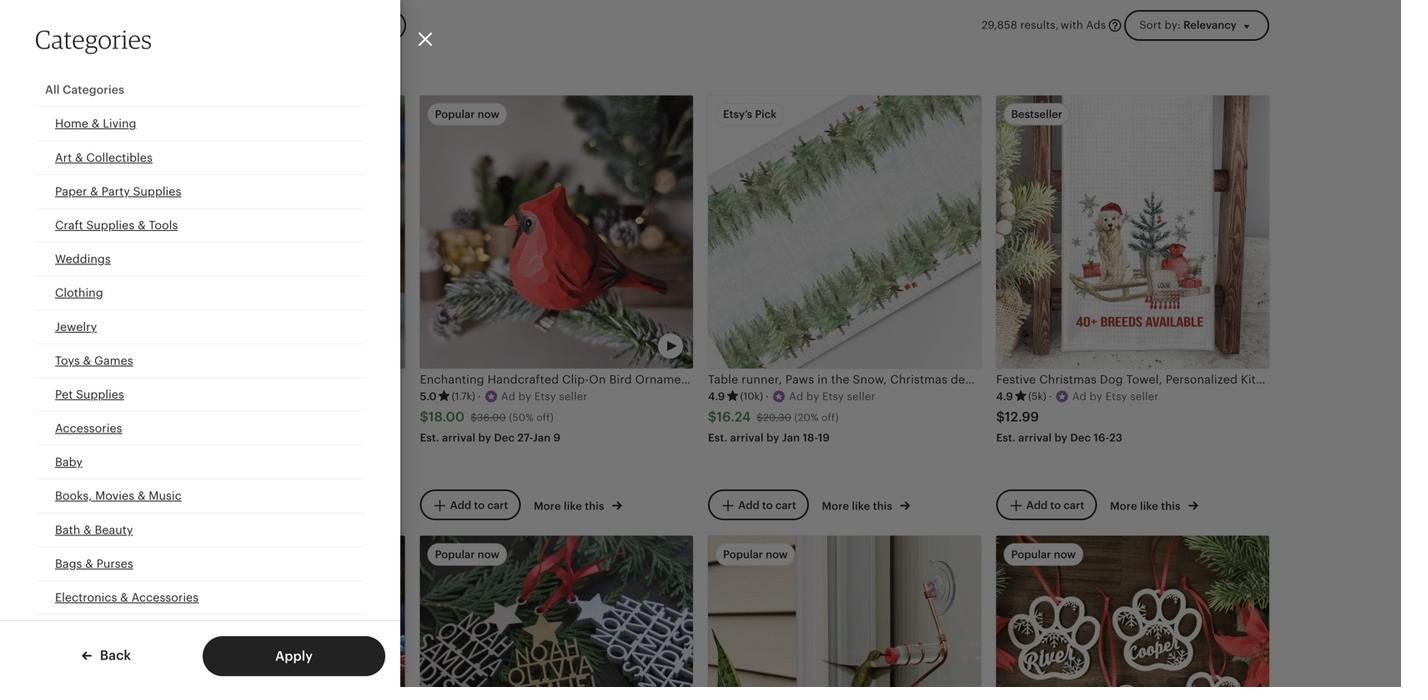 Task type: vqa. For each thing, say whether or not it's contained in the screenshot.
second Dec from right
yes



Task type: describe. For each thing, give the bounding box(es) containing it.
search filters dialog
[[0, 0, 1402, 688]]

to for 24.00
[[186, 500, 197, 512]]

home & living
[[55, 117, 136, 130]]

pet supplies
[[55, 388, 124, 401]]

18-
[[803, 432, 819, 444]]

beauty
[[95, 523, 133, 537]]

bath
[[55, 523, 80, 537]]

table runner, paws in the snow, christmas decorations, custom size, christmas gift, housewarming gift, table topper, linens, holiday decor image
[[708, 96, 982, 369]]

(25%
[[222, 412, 246, 423]]

3 popular now link from the left
[[708, 536, 982, 688]]

popular now for 4th popular now link from the right
[[147, 549, 212, 561]]

craft supplies & tools button
[[35, 209, 366, 243]]

etsy's pick for 24.00
[[147, 108, 201, 121]]

home & living button
[[35, 107, 366, 141]]

etsy's pick for 16.24
[[723, 108, 777, 121]]

& for collectibles
[[75, 151, 83, 164]]

$ 12.99 est. arrival by dec 16-23
[[997, 410, 1123, 444]]

clothing
[[55, 286, 103, 300]]

categories inside all categories 'button'
[[63, 83, 124, 96]]

craft supplies & tools
[[55, 219, 178, 232]]

1 dec from the left
[[494, 432, 515, 444]]

paper & party supplies
[[55, 185, 181, 198]]

off) for 24.00
[[248, 412, 266, 423]]

(10k)
[[741, 391, 764, 402]]

baby button
[[35, 446, 366, 480]]

apply button
[[203, 637, 386, 677]]

est. arrival by jan 18-19
[[708, 432, 830, 444]]

custom neon sign | neon sign | wedding signs | name neon sign | led neon light sign | wedding bridesmaid gifts | wall decor | home decor image
[[132, 536, 405, 688]]

4 add from the left
[[1027, 500, 1048, 512]]

art & collectibles
[[55, 151, 153, 164]]

20.30
[[764, 412, 792, 423]]

18.00
[[429, 410, 465, 425]]

24.00
[[140, 410, 179, 425]]

popular for third popular now link
[[723, 549, 764, 561]]

29,858 results,
[[982, 19, 1060, 31]]

now for family christmas ornament - personalized ornament with names - christmas tree ornament image
[[478, 549, 500, 561]]

all categories
[[45, 83, 124, 96]]

accessories inside electronics & accessories button
[[132, 591, 199, 605]]

music
[[149, 490, 182, 503]]

back
[[97, 648, 131, 663]]

craft
[[55, 219, 83, 232]]

est. inside $ 12.99 est. arrival by dec 16-23
[[997, 432, 1016, 444]]

0 vertical spatial categories
[[35, 24, 152, 55]]

toys & games
[[55, 354, 133, 367]]

weddings
[[55, 252, 111, 266]]

book page snowman-literary gift-christmas decor-holiday decor-christmas gifts-eco-friendly-book exchange-winter decor-gifts under 30 image
[[132, 96, 405, 369]]

family christmas ornament - personalized ornament with names - christmas tree ornament image
[[420, 536, 693, 688]]

games
[[94, 354, 133, 367]]

free shipping
[[132, 443, 197, 454]]

accessories inside the accessories button
[[55, 422, 122, 435]]

4 cart from the left
[[1064, 500, 1085, 512]]

books, movies & music button
[[35, 480, 366, 514]]

to for 18.00
[[474, 500, 485, 512]]

add to cart button for 16.24
[[708, 490, 809, 521]]

4 add to cart button from the left
[[997, 490, 1098, 521]]

popular now for third popular now link
[[723, 549, 788, 561]]

(20%
[[795, 412, 819, 423]]

books, movies & music
[[55, 490, 182, 503]]

festive christmas dog towel, personalized kitchen or bathroom towel for dog mom, holiday decor with dog on a sled image
[[997, 96, 1270, 369]]

popular now for 4th popular now link from the left
[[1012, 549, 1076, 561]]

all
[[45, 83, 60, 96]]

pick for 16.24
[[755, 108, 777, 121]]

& for games
[[83, 354, 91, 367]]

add to cart for 16.24
[[739, 500, 797, 512]]

add to cart for 24.00
[[162, 500, 220, 512]]

now for personalized dog paw ornament | custom pet christmas ornament | animal 2023 ornament image
[[1054, 549, 1076, 561]]

· for 4.9
[[1050, 390, 1053, 403]]

purses
[[96, 557, 133, 571]]

& for accessories
[[120, 591, 128, 605]]

19
[[819, 432, 830, 444]]

$ 16.24 $ 20.30 (20% off)
[[708, 410, 839, 425]]

personalized dog paw ornament | custom pet christmas ornament | animal 2023 ornament image
[[997, 536, 1270, 688]]

$ inside $ 16.24 $ 20.30 (20% off)
[[757, 412, 764, 423]]

27-
[[518, 432, 533, 444]]

cart for 18.00
[[488, 500, 508, 512]]

off) for 16.24
[[822, 412, 839, 423]]

arrival for 16.24
[[731, 432, 764, 444]]

accessories button
[[35, 412, 366, 446]]

2 jan from the left
[[783, 432, 800, 444]]

off) for 18.00
[[537, 412, 554, 423]]

1 jan from the left
[[533, 432, 551, 444]]

4 to from the left
[[1051, 500, 1062, 512]]

(50%
[[509, 412, 534, 423]]

pet
[[55, 388, 73, 401]]

& for living
[[92, 117, 100, 130]]

36.00
[[477, 412, 506, 423]]

electronics & accessories button
[[35, 582, 366, 616]]

(5k)
[[1029, 391, 1047, 402]]

add to cart button for 18.00
[[420, 490, 521, 521]]

etsy's for 24.00
[[147, 108, 176, 121]]

bath & beauty
[[55, 523, 133, 537]]

by inside $ 12.99 est. arrival by dec 16-23
[[1055, 432, 1068, 444]]

12.99
[[1005, 410, 1040, 425]]

& for party
[[90, 185, 98, 198]]

popular for 2nd popular now link from left
[[435, 549, 475, 561]]

est. for 18.00
[[420, 432, 440, 444]]

books,
[[55, 490, 92, 503]]

with ads
[[1061, 19, 1107, 31]]

popular for 4th popular now link from the left
[[1012, 549, 1052, 561]]

$ inside $ 18.00 $ 36.00 (50% off)
[[471, 412, 477, 423]]

to for 16.24
[[763, 500, 773, 512]]

$ 18.00 $ 36.00 (50% off)
[[420, 410, 554, 425]]

apply
[[275, 649, 313, 664]]

art
[[55, 151, 72, 164]]

dec inside $ 12.99 est. arrival by dec 16-23
[[1071, 432, 1092, 444]]

the geo feeder | geometric window hummingbird feeder | sweet feeders | copper | aluminum | modern | home decor | glass bottle | suction cup image
[[708, 536, 982, 688]]

all categories button
[[35, 74, 366, 107]]

2 · from the left
[[766, 390, 769, 403]]



Task type: locate. For each thing, give the bounding box(es) containing it.
1 add to cart from the left
[[162, 500, 220, 512]]

0 horizontal spatial est.
[[420, 432, 440, 444]]

2 dec from the left
[[1071, 432, 1092, 444]]

1 · from the left
[[478, 390, 481, 403]]

2 arrival from the left
[[731, 432, 764, 444]]

3 off) from the left
[[822, 412, 839, 423]]

1 pick from the left
[[179, 108, 201, 121]]

add down est. arrival by jan 18-19
[[739, 500, 760, 512]]

1 horizontal spatial jan
[[783, 432, 800, 444]]

pet supplies button
[[35, 378, 366, 412]]

cart
[[199, 500, 220, 512], [488, 500, 508, 512], [776, 500, 797, 512], [1064, 500, 1085, 512]]

cart up bath & beauty button
[[199, 500, 220, 512]]

23
[[1110, 432, 1123, 444]]

collectibles
[[86, 151, 153, 164]]

jan
[[533, 432, 551, 444], [783, 432, 800, 444]]

living
[[103, 117, 136, 130]]

& left music
[[138, 490, 146, 503]]

categories up all categories
[[35, 24, 152, 55]]

pick for 24.00
[[179, 108, 201, 121]]

add down est. arrival by dec 27-jan 9
[[450, 500, 472, 512]]

0 horizontal spatial ·
[[478, 390, 481, 403]]

0 horizontal spatial arrival
[[442, 432, 476, 444]]

1 vertical spatial categories
[[63, 83, 124, 96]]

supplies up tools
[[133, 185, 181, 198]]

& right bath
[[83, 523, 92, 537]]

2 etsy's pick from the left
[[723, 108, 777, 121]]

2 add to cart button from the left
[[420, 490, 521, 521]]

cart for 16.24
[[776, 500, 797, 512]]

off) inside $ 16.24 $ 20.30 (20% off)
[[822, 412, 839, 423]]

5.0
[[420, 390, 437, 403]]

3 add to cart button from the left
[[708, 490, 809, 521]]

ads
[[1087, 19, 1107, 31]]

off) right (50%
[[537, 412, 554, 423]]

supplies down toys & games
[[76, 388, 124, 401]]

add for 24.00
[[162, 500, 183, 512]]

accessories down bags & purses button
[[132, 591, 199, 605]]

1 arrival from the left
[[442, 432, 476, 444]]

& right home
[[92, 117, 100, 130]]

0 horizontal spatial etsy's
[[147, 108, 176, 121]]

free
[[132, 443, 153, 454]]

· right (1.7k)
[[478, 390, 481, 403]]

$ inside $ 12.99 est. arrival by dec 16-23
[[997, 410, 1005, 425]]

add for 16.24
[[739, 500, 760, 512]]

est. down 12.99
[[997, 432, 1016, 444]]

16-
[[1094, 432, 1110, 444]]

· for 5.0
[[478, 390, 481, 403]]

paper & party supplies button
[[35, 175, 366, 209]]

now for the geo feeder | geometric window hummingbird feeder | sweet feeders | copper | aluminum | modern | home decor | glass bottle | suction cup image
[[766, 549, 788, 561]]

add
[[162, 500, 183, 512], [450, 500, 472, 512], [739, 500, 760, 512], [1027, 500, 1048, 512]]

2 horizontal spatial est.
[[997, 432, 1016, 444]]

cart down est. arrival by dec 27-jan 9
[[488, 500, 508, 512]]

jan left the 18- at the right
[[783, 432, 800, 444]]

1 horizontal spatial by
[[767, 432, 780, 444]]

popular now for 2nd popular now link from left
[[435, 549, 500, 561]]

29,858
[[982, 19, 1018, 31]]

dec left 16-
[[1071, 432, 1092, 444]]

3 cart from the left
[[776, 500, 797, 512]]

categories up home & living
[[63, 83, 124, 96]]

0 horizontal spatial by
[[479, 432, 492, 444]]

clothing button
[[35, 277, 366, 311]]

arrival down 16.24
[[731, 432, 764, 444]]

1 add from the left
[[162, 500, 183, 512]]

paper
[[55, 185, 87, 198]]

by for 18.00
[[479, 432, 492, 444]]

2 by from the left
[[767, 432, 780, 444]]

4 popular now link from the left
[[997, 536, 1270, 688]]

to up bath & beauty button
[[186, 500, 197, 512]]

2 horizontal spatial ·
[[1050, 390, 1053, 403]]

2 horizontal spatial off)
[[822, 412, 839, 423]]

4.9
[[708, 390, 726, 403], [997, 390, 1014, 403]]

1 horizontal spatial arrival
[[731, 432, 764, 444]]

add to cart down est. arrival by jan 18-19
[[739, 500, 797, 512]]

cart for 24.00
[[199, 500, 220, 512]]

popular
[[435, 108, 475, 121], [147, 549, 187, 561], [435, 549, 475, 561], [723, 549, 764, 561], [1012, 549, 1052, 561]]

1 horizontal spatial etsy's pick
[[723, 108, 777, 121]]

add to cart button down baby button
[[132, 490, 233, 521]]

bags & purses button
[[35, 548, 366, 582]]

popular now link
[[132, 536, 405, 688], [420, 536, 693, 688], [708, 536, 982, 688], [997, 536, 1270, 688]]

add to cart button down est. arrival by dec 27-jan 9
[[420, 490, 521, 521]]

jewelry button
[[35, 311, 366, 345]]

0 vertical spatial supplies
[[133, 185, 181, 198]]

1 est. from the left
[[420, 432, 440, 444]]

add up bath & beauty button
[[162, 500, 183, 512]]

add to cart
[[162, 500, 220, 512], [450, 500, 508, 512], [739, 500, 797, 512], [1027, 500, 1085, 512]]

toys
[[55, 354, 80, 367]]

3 est. from the left
[[997, 432, 1016, 444]]

est. down 16.24
[[708, 432, 728, 444]]

16.24
[[717, 410, 751, 425]]

3 by from the left
[[1055, 432, 1068, 444]]

dec
[[494, 432, 515, 444], [1071, 432, 1092, 444]]

bags & purses
[[55, 557, 133, 571]]

0 horizontal spatial pick
[[179, 108, 201, 121]]

electronics
[[55, 591, 117, 605]]

cart down $ 12.99 est. arrival by dec 16-23
[[1064, 500, 1085, 512]]

$ 24.00 $ 32.00 (25% off)
[[132, 410, 266, 425]]

by left 16-
[[1055, 432, 1068, 444]]

off) inside $ 18.00 $ 36.00 (50% off)
[[537, 412, 554, 423]]

to down $ 12.99 est. arrival by dec 16-23
[[1051, 500, 1062, 512]]

arrival down "18.00"
[[442, 432, 476, 444]]

1 horizontal spatial etsy's
[[723, 108, 753, 121]]

bestseller
[[1012, 108, 1063, 121]]

results,
[[1021, 19, 1060, 31]]

·
[[478, 390, 481, 403], [766, 390, 769, 403], [1050, 390, 1053, 403]]

4.9 for dec 16-23
[[997, 390, 1014, 403]]

2 est. from the left
[[708, 432, 728, 444]]

1 etsy's from the left
[[147, 108, 176, 121]]

1 cart from the left
[[199, 500, 220, 512]]

1 4.9 from the left
[[708, 390, 726, 403]]

est. for 16.24
[[708, 432, 728, 444]]

1 etsy's pick from the left
[[147, 108, 201, 121]]

(1.7k)
[[452, 391, 476, 402]]

off) right the (25%
[[248, 412, 266, 423]]

etsy's pick
[[147, 108, 201, 121], [723, 108, 777, 121]]

add to cart button down est. arrival by jan 18-19
[[708, 490, 809, 521]]

2 cart from the left
[[488, 500, 508, 512]]

· right (5k)
[[1050, 390, 1053, 403]]

to down est. arrival by dec 27-jan 9
[[474, 500, 485, 512]]

2 to from the left
[[474, 500, 485, 512]]

1 horizontal spatial accessories
[[132, 591, 199, 605]]

etsy's for 16.24
[[723, 108, 753, 121]]

by down $ 18.00 $ 36.00 (50% off)
[[479, 432, 492, 444]]

by
[[479, 432, 492, 444], [767, 432, 780, 444], [1055, 432, 1068, 444]]

1 add to cart button from the left
[[132, 490, 233, 521]]

· right (10k)
[[766, 390, 769, 403]]

2 add to cart from the left
[[450, 500, 508, 512]]

2 4.9 from the left
[[997, 390, 1014, 403]]

3 · from the left
[[1050, 390, 1053, 403]]

0 horizontal spatial etsy's pick
[[147, 108, 201, 121]]

by down $ 16.24 $ 20.30 (20% off)
[[767, 432, 780, 444]]

accessories down pet supplies
[[55, 422, 122, 435]]

arrival inside $ 12.99 est. arrival by dec 16-23
[[1019, 432, 1052, 444]]

supplies for craft supplies & tools
[[86, 219, 135, 232]]

& right the bags
[[85, 557, 93, 571]]

& for purses
[[85, 557, 93, 571]]

arrival down 12.99
[[1019, 432, 1052, 444]]

add to cart up bath & beauty button
[[162, 500, 220, 512]]

& for beauty
[[83, 523, 92, 537]]

est. arrival by dec 27-jan 9
[[420, 432, 561, 444]]

by for 16.24
[[767, 432, 780, 444]]

$ inside $ 24.00 $ 32.00 (25% off)
[[185, 412, 191, 423]]

bags
[[55, 557, 82, 571]]

art & collectibles button
[[35, 141, 366, 175]]

2 pick from the left
[[755, 108, 777, 121]]

add to cart for 18.00
[[450, 500, 508, 512]]

32.00
[[191, 412, 220, 423]]

now for custom neon sign | neon sign | wedding signs | name neon sign | led neon light sign | wedding bridesmaid gifts | wall decor | home decor image on the bottom
[[190, 549, 212, 561]]

now
[[478, 108, 500, 121], [190, 549, 212, 561], [478, 549, 500, 561], [766, 549, 788, 561], [1054, 549, 1076, 561]]

& left party
[[90, 185, 98, 198]]

electronics & accessories
[[55, 591, 199, 605]]

off)
[[248, 412, 266, 423], [537, 412, 554, 423], [822, 412, 839, 423]]

3 arrival from the left
[[1019, 432, 1052, 444]]

arrival for 18.00
[[442, 432, 476, 444]]

add to cart button for 24.00
[[132, 490, 233, 521]]

off) up 19
[[822, 412, 839, 423]]

pick
[[179, 108, 201, 121], [755, 108, 777, 121]]

1 horizontal spatial ·
[[766, 390, 769, 403]]

jan left 9
[[533, 432, 551, 444]]

3 add to cart from the left
[[739, 500, 797, 512]]

1 by from the left
[[479, 432, 492, 444]]

4.9 for jan 18-19
[[708, 390, 726, 403]]

movies
[[95, 490, 134, 503]]

0 vertical spatial accessories
[[55, 422, 122, 435]]

4.9 up 12.99
[[997, 390, 1014, 403]]

0 horizontal spatial accessories
[[55, 422, 122, 435]]

1 popular now link from the left
[[132, 536, 405, 688]]

weddings button
[[35, 243, 366, 277]]

&
[[92, 117, 100, 130], [75, 151, 83, 164], [90, 185, 98, 198], [138, 219, 146, 232], [83, 354, 91, 367], [138, 490, 146, 503], [83, 523, 92, 537], [85, 557, 93, 571], [120, 591, 128, 605]]

enchanting handcrafted clip-on bird ornaments for christmas trees – vibrant, artisanal, and unique holiday decorations image
[[420, 96, 693, 369]]

baby
[[55, 456, 83, 469]]

supplies for pet supplies
[[76, 388, 124, 401]]

supplies
[[133, 185, 181, 198], [86, 219, 135, 232], [76, 388, 124, 401]]

1 horizontal spatial 4.9
[[997, 390, 1014, 403]]

1 horizontal spatial est.
[[708, 432, 728, 444]]

3 to from the left
[[763, 500, 773, 512]]

2 popular now link from the left
[[420, 536, 693, 688]]

1 horizontal spatial dec
[[1071, 432, 1092, 444]]

1 vertical spatial supplies
[[86, 219, 135, 232]]

off) inside $ 24.00 $ 32.00 (25% off)
[[248, 412, 266, 423]]

9
[[554, 432, 561, 444]]

& right toys
[[83, 354, 91, 367]]

1 horizontal spatial pick
[[755, 108, 777, 121]]

cart down est. arrival by jan 18-19
[[776, 500, 797, 512]]

0 horizontal spatial jan
[[533, 432, 551, 444]]

2 etsy's from the left
[[723, 108, 753, 121]]

3 add from the left
[[739, 500, 760, 512]]

est. down "18.00"
[[420, 432, 440, 444]]

add to cart button down $ 12.99 est. arrival by dec 16-23
[[997, 490, 1098, 521]]

est.
[[420, 432, 440, 444], [708, 432, 728, 444], [997, 432, 1016, 444]]

& down purses
[[120, 591, 128, 605]]

jewelry
[[55, 320, 97, 334]]

add for 18.00
[[450, 500, 472, 512]]

0 horizontal spatial dec
[[494, 432, 515, 444]]

shipping
[[155, 443, 197, 454]]

& inside "button"
[[92, 117, 100, 130]]

2 horizontal spatial by
[[1055, 432, 1068, 444]]

1 vertical spatial accessories
[[132, 591, 199, 605]]

add down $ 12.99 est. arrival by dec 16-23
[[1027, 500, 1048, 512]]

to down est. arrival by jan 18-19
[[763, 500, 773, 512]]

back link
[[82, 647, 131, 665]]

categories
[[35, 24, 152, 55], [63, 83, 124, 96]]

home
[[55, 117, 88, 130]]

1 to from the left
[[186, 500, 197, 512]]

popular now
[[435, 108, 500, 121], [147, 549, 212, 561], [435, 549, 500, 561], [723, 549, 788, 561], [1012, 549, 1076, 561]]

4 add to cart from the left
[[1027, 500, 1085, 512]]

0 horizontal spatial 4.9
[[708, 390, 726, 403]]

tools
[[149, 219, 178, 232]]

2 horizontal spatial arrival
[[1019, 432, 1052, 444]]

toys & games button
[[35, 345, 366, 378]]

party
[[102, 185, 130, 198]]

2 add from the left
[[450, 500, 472, 512]]

& right art
[[75, 151, 83, 164]]

2 off) from the left
[[537, 412, 554, 423]]

0 horizontal spatial off)
[[248, 412, 266, 423]]

with
[[1061, 19, 1084, 31]]

1 horizontal spatial off)
[[537, 412, 554, 423]]

dec left 27- on the left
[[494, 432, 515, 444]]

add to cart down est. arrival by dec 27-jan 9
[[450, 500, 508, 512]]

popular for 4th popular now link from the right
[[147, 549, 187, 561]]

supplies down party
[[86, 219, 135, 232]]

1 off) from the left
[[248, 412, 266, 423]]

add to cart down $ 12.99 est. arrival by dec 16-23
[[1027, 500, 1085, 512]]

4.9 up 16.24
[[708, 390, 726, 403]]

bath & beauty button
[[35, 514, 366, 548]]

& left tools
[[138, 219, 146, 232]]

2 vertical spatial supplies
[[76, 388, 124, 401]]

to
[[186, 500, 197, 512], [474, 500, 485, 512], [763, 500, 773, 512], [1051, 500, 1062, 512]]



